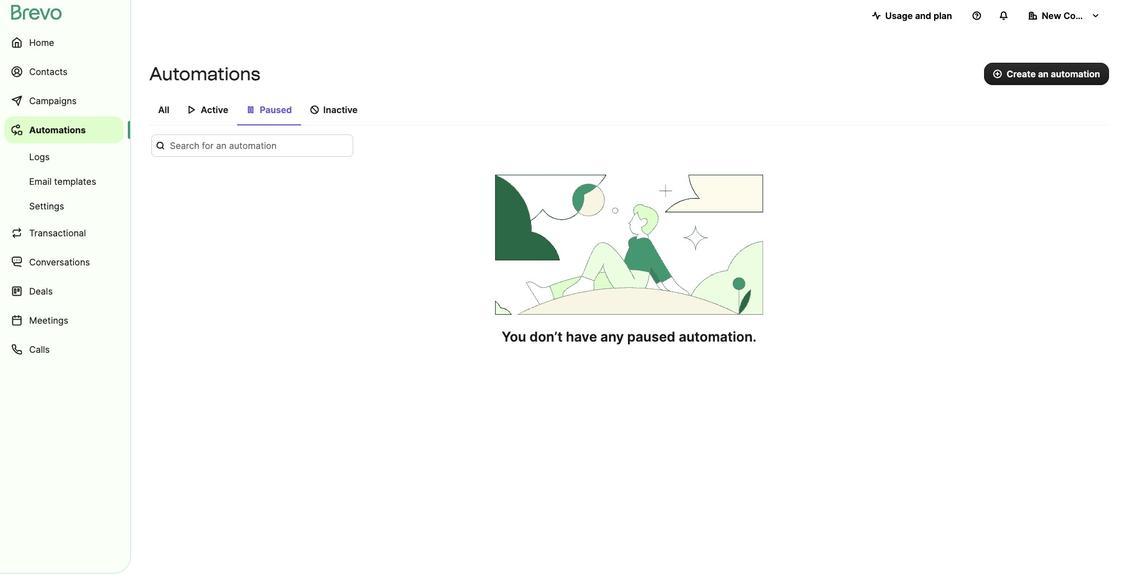 Task type: locate. For each thing, give the bounding box(es) containing it.
create
[[1007, 68, 1036, 80]]

dxrbf image left inactive
[[310, 105, 319, 114]]

usage
[[885, 10, 913, 21]]

automations link
[[4, 117, 123, 144]]

1 dxrbf image from the left
[[246, 105, 255, 114]]

transactional link
[[4, 220, 123, 247]]

tab list
[[149, 99, 1109, 126]]

all link
[[149, 99, 178, 125]]

new company
[[1042, 10, 1105, 21]]

dxrbf image for inactive
[[310, 105, 319, 114]]

transactional
[[29, 228, 86, 239]]

don't
[[530, 329, 563, 345]]

company
[[1064, 10, 1105, 21]]

settings
[[29, 201, 64, 212]]

dxrbf image inside inactive 'link'
[[310, 105, 319, 114]]

any
[[601, 329, 624, 345]]

home
[[29, 37, 54, 48]]

create an automation
[[1007, 68, 1100, 80]]

1 horizontal spatial dxrbf image
[[310, 105, 319, 114]]

automations up logs link
[[29, 125, 86, 136]]

2 dxrbf image from the left
[[310, 105, 319, 114]]

inactive link
[[301, 99, 367, 125]]

home link
[[4, 29, 123, 56]]

dxrbf image
[[246, 105, 255, 114], [310, 105, 319, 114]]

workflow-list-search-input search field
[[151, 135, 353, 157]]

tab list containing all
[[149, 99, 1109, 126]]

1 vertical spatial automations
[[29, 125, 86, 136]]

dxrbf image left paused
[[246, 105, 255, 114]]

paused link
[[237, 99, 301, 126]]

automations
[[149, 63, 260, 85], [29, 125, 86, 136]]

new company button
[[1020, 4, 1109, 27]]

create an automation button
[[984, 63, 1109, 85]]

dxrbf image for paused
[[246, 105, 255, 114]]

templates
[[54, 176, 96, 187]]

meetings link
[[4, 307, 123, 334]]

automations up active
[[149, 63, 260, 85]]

1 horizontal spatial automations
[[149, 63, 260, 85]]

inactive
[[323, 104, 358, 116]]

0 vertical spatial automations
[[149, 63, 260, 85]]

and
[[915, 10, 931, 21]]

0 horizontal spatial dxrbf image
[[246, 105, 255, 114]]

automation.
[[679, 329, 757, 345]]

contacts
[[29, 66, 67, 77]]

0 horizontal spatial automations
[[29, 125, 86, 136]]

contacts link
[[4, 58, 123, 85]]

dxrbf image inside paused link
[[246, 105, 255, 114]]



Task type: vqa. For each thing, say whether or not it's contained in the screenshot.
the and
yes



Task type: describe. For each thing, give the bounding box(es) containing it.
campaigns link
[[4, 87, 123, 114]]

email templates link
[[4, 170, 123, 193]]

you don't have any paused automation.
[[502, 329, 757, 345]]

active
[[201, 104, 228, 116]]

dxrbf image
[[187, 105, 196, 114]]

conversations
[[29, 257, 90, 268]]

have
[[566, 329, 597, 345]]

automation
[[1051, 68, 1100, 80]]

you don't have any paused automation. tab panel
[[149, 135, 1109, 347]]

conversations link
[[4, 249, 123, 276]]

you
[[502, 329, 526, 345]]

paused
[[260, 104, 292, 116]]

plan
[[934, 10, 952, 21]]

calls
[[29, 344, 50, 356]]

active link
[[178, 99, 237, 125]]

settings link
[[4, 195, 123, 218]]

all
[[158, 104, 169, 116]]

campaigns
[[29, 95, 77, 107]]

new
[[1042, 10, 1061, 21]]

email
[[29, 176, 52, 187]]

an
[[1038, 68, 1049, 80]]

paused
[[627, 329, 676, 345]]

logs
[[29, 151, 50, 163]]

deals
[[29, 286, 53, 297]]

deals link
[[4, 278, 123, 305]]

usage and plan button
[[863, 4, 961, 27]]

calls link
[[4, 336, 123, 363]]

meetings
[[29, 315, 68, 326]]

email templates
[[29, 176, 96, 187]]

logs link
[[4, 146, 123, 168]]

usage and plan
[[885, 10, 952, 21]]



